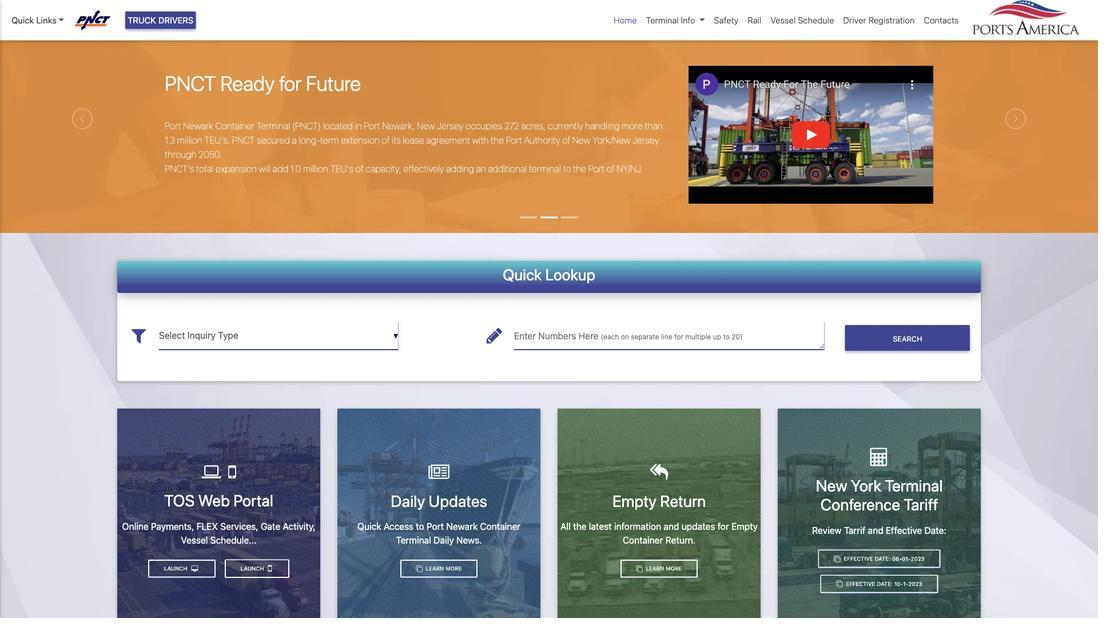 Task type: locate. For each thing, give the bounding box(es) containing it.
new up "lease"
[[417, 120, 435, 131]]

0 vertical spatial effective
[[886, 525, 923, 536]]

2 horizontal spatial quick
[[503, 266, 542, 284]]

0 vertical spatial pnct
[[165, 71, 216, 95]]

and up return.
[[664, 521, 679, 532]]

0 vertical spatial newark
[[183, 120, 213, 131]]

million
[[177, 135, 202, 146], [303, 163, 328, 174]]

daily left news. at left
[[434, 535, 454, 546]]

2 vertical spatial new
[[816, 476, 848, 495]]

container down information at the bottom right
[[623, 535, 663, 546]]

effective
[[886, 525, 923, 536], [844, 556, 874, 562], [846, 581, 876, 587]]

1 vertical spatial new
[[573, 135, 591, 146]]

None text field
[[514, 322, 825, 350]]

1 learn from the left
[[426, 565, 444, 572]]

1 vertical spatial newark
[[446, 521, 478, 532]]

learn more down return.
[[645, 565, 682, 572]]

info
[[681, 15, 696, 25]]

portal
[[233, 491, 273, 510]]

terminal
[[646, 15, 679, 25], [257, 120, 290, 131], [885, 476, 943, 495], [396, 535, 431, 546]]

1 learn more from the left
[[424, 565, 462, 572]]

None text field
[[159, 322, 399, 350]]

clone image for learn more
[[416, 566, 423, 572]]

clone image down review
[[834, 556, 841, 562]]

0 horizontal spatial learn
[[426, 565, 444, 572]]

clone image for empty return
[[637, 566, 643, 572]]

will
[[259, 163, 271, 174]]

1-
[[904, 581, 909, 587]]

learn more for updates
[[424, 565, 462, 572]]

0 horizontal spatial and
[[664, 521, 679, 532]]

port
[[165, 120, 181, 131], [364, 120, 380, 131], [506, 135, 522, 146], [589, 163, 605, 174], [427, 521, 444, 532]]

newark up news. at left
[[446, 521, 478, 532]]

0 vertical spatial jersey
[[437, 120, 464, 131]]

0 horizontal spatial learn more
[[424, 565, 462, 572]]

2 vertical spatial for
[[718, 521, 729, 532]]

effective date: 06-01-2023 link
[[819, 550, 941, 568]]

date: left 06-
[[875, 556, 891, 562]]

online
[[122, 521, 149, 532]]

information
[[615, 521, 662, 532]]

1 vertical spatial empty
[[732, 521, 758, 532]]

latest
[[589, 521, 612, 532]]

to right terminal
[[563, 163, 571, 174]]

more down news. at left
[[446, 565, 462, 572]]

1 vertical spatial clone image
[[637, 566, 643, 572]]

quick for quick links
[[11, 15, 34, 25]]

1 horizontal spatial launch
[[241, 565, 266, 572]]

to right access
[[416, 521, 424, 532]]

clone image inside the effective date: 10-1-2023 link
[[837, 581, 843, 587]]

0 vertical spatial empty
[[613, 491, 657, 510]]

lookup
[[546, 266, 596, 284]]

truck
[[128, 15, 156, 25]]

launch for 'mobile' image
[[241, 565, 266, 572]]

search
[[893, 334, 923, 343]]

lease
[[403, 135, 424, 146]]

port right in
[[364, 120, 380, 131]]

newark up teu's.
[[183, 120, 213, 131]]

2 horizontal spatial to
[[724, 333, 730, 341]]

container up news. at left
[[480, 521, 521, 532]]

2023 right 06-
[[911, 556, 925, 562]]

2 horizontal spatial for
[[718, 521, 729, 532]]

new left york
[[816, 476, 848, 495]]

10-
[[895, 581, 904, 587]]

2 vertical spatial quick
[[358, 521, 382, 532]]

teu's.
[[204, 135, 230, 146]]

0 horizontal spatial container
[[215, 120, 255, 131]]

multiple
[[686, 333, 711, 341]]

newark inside "quick access to port newark container terminal daily news."
[[446, 521, 478, 532]]

the right terminal
[[573, 163, 587, 174]]

date: for 01-
[[875, 556, 891, 562]]

1 launch link from the left
[[225, 560, 289, 578]]

and
[[664, 521, 679, 532], [868, 525, 884, 536]]

all the latest information and updates for empty container return.
[[561, 521, 758, 546]]

links
[[36, 15, 57, 25]]

effective down effective date: 06-01-2023 link
[[846, 581, 876, 587]]

effective date: 06-01-2023
[[843, 556, 925, 562]]

search button
[[846, 325, 970, 351]]

1 horizontal spatial new
[[573, 135, 591, 146]]

1 vertical spatial vessel
[[181, 535, 208, 546]]

enter numbers here (each on separate line for multiple up to 20)
[[514, 331, 743, 342]]

quick links link
[[11, 14, 64, 27]]

date: down tariff
[[925, 525, 947, 536]]

2023 right the 10-
[[909, 581, 923, 587]]

0 vertical spatial clone image
[[416, 566, 423, 572]]

terminal up secured
[[257, 120, 290, 131]]

terminal up tariff
[[885, 476, 943, 495]]

alert
[[0, 0, 1099, 5]]

more
[[446, 565, 462, 572], [666, 565, 682, 572]]

0 vertical spatial to
[[563, 163, 571, 174]]

1 horizontal spatial vessel
[[771, 15, 796, 25]]

more down return.
[[666, 565, 682, 572]]

terminal inside terminal info link
[[646, 15, 679, 25]]

0 vertical spatial vessel
[[771, 15, 796, 25]]

clone image
[[834, 556, 841, 562], [637, 566, 643, 572]]

quick for quick lookup
[[503, 266, 542, 284]]

port up 1.3
[[165, 120, 181, 131]]

date:
[[925, 525, 947, 536], [875, 556, 891, 562], [877, 581, 893, 587]]

1 horizontal spatial learn more
[[645, 565, 682, 572]]

0 vertical spatial container
[[215, 120, 255, 131]]

jersey down than
[[633, 135, 659, 146]]

services,
[[220, 521, 258, 532]]

0 horizontal spatial clone image
[[416, 566, 423, 572]]

newark,
[[382, 120, 415, 131]]

1 horizontal spatial jersey
[[633, 135, 659, 146]]

clone image down all the latest information and updates for empty container return.
[[637, 566, 643, 572]]

1 horizontal spatial to
[[563, 163, 571, 174]]

pnct right teu's.
[[232, 135, 255, 146]]

1 horizontal spatial clone image
[[834, 556, 841, 562]]

container up teu's.
[[215, 120, 255, 131]]

0 horizontal spatial more
[[446, 565, 462, 572]]

0 vertical spatial 2023
[[911, 556, 925, 562]]

1 horizontal spatial million
[[303, 163, 328, 174]]

1 vertical spatial pnct
[[232, 135, 255, 146]]

2 more from the left
[[666, 565, 682, 572]]

0 horizontal spatial learn more link
[[401, 560, 478, 578]]

home
[[614, 15, 637, 25]]

date: left the 10-
[[877, 581, 893, 587]]

0 horizontal spatial for
[[279, 71, 302, 95]]

2 vertical spatial to
[[416, 521, 424, 532]]

0 horizontal spatial daily
[[391, 491, 425, 510]]

launch
[[241, 565, 266, 572], [164, 565, 189, 572]]

effective up the '01-'
[[886, 525, 923, 536]]

to inside "quick access to port newark container terminal daily news."
[[416, 521, 424, 532]]

flex
[[197, 521, 218, 532]]

container inside port newark container terminal (pnct) located in port newark, new jersey occupies 272 acres, currently handling more than 1.3 million teu's.                                 pnct secured a long-term extension of its lease agreement with the port authority of new york/new jersey through 2050. pnct's total expansion will add 1.0 million teu's of capacity,                                 effectively adding an additional terminal to the port of ny/nj.
[[215, 120, 255, 131]]

quick left lookup
[[503, 266, 542, 284]]

terminal inside port newark container terminal (pnct) located in port newark, new jersey occupies 272 acres, currently handling more than 1.3 million teu's.                                 pnct secured a long-term extension of its lease agreement with the port authority of new york/new jersey through 2050. pnct's total expansion will add 1.0 million teu's of capacity,                                 effectively adding an additional terminal to the port of ny/nj.
[[257, 120, 290, 131]]

learn
[[426, 565, 444, 572], [646, 565, 665, 572]]

0 vertical spatial quick
[[11, 15, 34, 25]]

launch for 'desktop' icon
[[164, 565, 189, 572]]

1 horizontal spatial learn more link
[[621, 560, 698, 578]]

2 learn from the left
[[646, 565, 665, 572]]

safety link
[[710, 9, 744, 31]]

the inside all the latest information and updates for empty container return.
[[573, 521, 587, 532]]

0 horizontal spatial launch link
[[148, 560, 216, 578]]

quick left links
[[11, 15, 34, 25]]

terminal down access
[[396, 535, 431, 546]]

quick left access
[[358, 521, 382, 532]]

newark
[[183, 120, 213, 131], [446, 521, 478, 532]]

1 horizontal spatial learn
[[646, 565, 665, 572]]

0 horizontal spatial vessel
[[181, 535, 208, 546]]

2 learn more link from the left
[[621, 560, 698, 578]]

learn for return
[[646, 565, 665, 572]]

daily up access
[[391, 491, 425, 510]]

1 vertical spatial effective
[[844, 556, 874, 562]]

tarrif
[[844, 525, 866, 536]]

launch link down schedule...
[[225, 560, 289, 578]]

new down 'currently'
[[573, 135, 591, 146]]

vessel right rail link
[[771, 15, 796, 25]]

million up "through"
[[177, 135, 202, 146]]

2 vertical spatial effective
[[846, 581, 876, 587]]

container
[[215, 120, 255, 131], [480, 521, 521, 532], [623, 535, 663, 546]]

new inside 'new york terminal conference tariff'
[[816, 476, 848, 495]]

driver registration link
[[839, 9, 920, 31]]

of down 'currently'
[[563, 135, 571, 146]]

1 vertical spatial jersey
[[633, 135, 659, 146]]

vessel
[[771, 15, 796, 25], [181, 535, 208, 546]]

1 horizontal spatial newark
[[446, 521, 478, 532]]

1 vertical spatial clone image
[[837, 581, 843, 587]]

2 learn more from the left
[[645, 565, 682, 572]]

million right 1.0
[[303, 163, 328, 174]]

0 horizontal spatial empty
[[613, 491, 657, 510]]

schedule...
[[210, 535, 257, 546]]

quick
[[11, 15, 34, 25], [503, 266, 542, 284], [358, 521, 382, 532]]

date: for 1-
[[877, 581, 893, 587]]

1 vertical spatial for
[[675, 333, 684, 341]]

for right line
[[675, 333, 684, 341]]

more for updates
[[446, 565, 462, 572]]

1 vertical spatial date:
[[875, 556, 891, 562]]

0 horizontal spatial clone image
[[637, 566, 643, 572]]

clone image left effective date: 10-1-2023
[[837, 581, 843, 587]]

0 horizontal spatial quick
[[11, 15, 34, 25]]

2 vertical spatial date:
[[877, 581, 893, 587]]

learn more down "quick access to port newark container terminal daily news."
[[424, 565, 462, 572]]

pnct
[[165, 71, 216, 95], [232, 135, 255, 146]]

driver
[[844, 15, 867, 25]]

port down daily updates
[[427, 521, 444, 532]]

of
[[382, 135, 390, 146], [563, 135, 571, 146], [356, 163, 364, 174], [607, 163, 615, 174]]

learn down "quick access to port newark container terminal daily news."
[[426, 565, 444, 572]]

1 vertical spatial the
[[573, 163, 587, 174]]

1 horizontal spatial and
[[868, 525, 884, 536]]

vessel inside vessel schedule link
[[771, 15, 796, 25]]

future
[[306, 71, 361, 95]]

1 horizontal spatial for
[[675, 333, 684, 341]]

jersey up agreement
[[437, 120, 464, 131]]

1 horizontal spatial more
[[666, 565, 682, 572]]

line
[[661, 333, 673, 341]]

clone image
[[416, 566, 423, 572], [837, 581, 843, 587]]

empty up information at the bottom right
[[613, 491, 657, 510]]

learn more link
[[401, 560, 478, 578], [621, 560, 698, 578]]

2 horizontal spatial new
[[816, 476, 848, 495]]

1 horizontal spatial container
[[480, 521, 521, 532]]

launch left 'desktop' icon
[[164, 565, 189, 572]]

to right up
[[724, 333, 730, 341]]

long-
[[299, 135, 320, 146]]

tos web portal
[[164, 491, 273, 510]]

vessel down the flex
[[181, 535, 208, 546]]

here
[[579, 331, 599, 342]]

for right ready
[[279, 71, 302, 95]]

enter
[[514, 331, 536, 342]]

1 vertical spatial million
[[303, 163, 328, 174]]

empty
[[613, 491, 657, 510], [732, 521, 758, 532]]

adding
[[446, 163, 474, 174]]

quick access to port newark container terminal daily news.
[[358, 521, 521, 546]]

on
[[621, 333, 629, 341]]

0 vertical spatial new
[[417, 120, 435, 131]]

1 horizontal spatial clone image
[[837, 581, 843, 587]]

1 horizontal spatial daily
[[434, 535, 454, 546]]

to inside port newark container terminal (pnct) located in port newark, new jersey occupies 272 acres, currently handling more than 1.3 million teu's.                                 pnct secured a long-term extension of its lease agreement with the port authority of new york/new jersey through 2050. pnct's total expansion will add 1.0 million teu's of capacity,                                 effectively adding an additional terminal to the port of ny/nj.
[[563, 163, 571, 174]]

2 vertical spatial container
[[623, 535, 663, 546]]

return.
[[666, 535, 696, 546]]

to inside enter numbers here (each on separate line for multiple up to 20)
[[724, 333, 730, 341]]

the right the all
[[573, 521, 587, 532]]

learn more
[[424, 565, 462, 572], [645, 565, 682, 572]]

▼
[[393, 332, 399, 340]]

clone image inside effective date: 06-01-2023 link
[[834, 556, 841, 562]]

1 horizontal spatial launch link
[[225, 560, 289, 578]]

effective down tarrif
[[844, 556, 874, 562]]

launch left 'mobile' image
[[241, 565, 266, 572]]

0 horizontal spatial launch
[[164, 565, 189, 572]]

a
[[292, 135, 297, 146]]

2 launch link from the left
[[148, 560, 216, 578]]

1 vertical spatial container
[[480, 521, 521, 532]]

terminal info link
[[642, 9, 710, 31]]

vessel inside online payments, flex services, gate activity, vessel schedule...
[[181, 535, 208, 546]]

terminal left info
[[646, 15, 679, 25]]

empty right updates
[[732, 521, 758, 532]]

1 learn more link from the left
[[401, 560, 478, 578]]

1 vertical spatial to
[[724, 333, 730, 341]]

learn more link down all the latest information and updates for empty container return.
[[621, 560, 698, 578]]

1 horizontal spatial quick
[[358, 521, 382, 532]]

1 vertical spatial daily
[[434, 535, 454, 546]]

mobile image
[[268, 564, 272, 573]]

1 horizontal spatial pnct
[[232, 135, 255, 146]]

newark inside port newark container terminal (pnct) located in port newark, new jersey occupies 272 acres, currently handling more than 1.3 million teu's.                                 pnct secured a long-term extension of its lease agreement with the port authority of new york/new jersey through 2050. pnct's total expansion will add 1.0 million teu's of capacity,                                 effectively adding an additional terminal to the port of ny/nj.
[[183, 120, 213, 131]]

add
[[273, 163, 289, 174]]

1 more from the left
[[446, 565, 462, 572]]

pnct left ready
[[165, 71, 216, 95]]

0 vertical spatial clone image
[[834, 556, 841, 562]]

launch link down payments,
[[148, 560, 216, 578]]

and right tarrif
[[868, 525, 884, 536]]

0 vertical spatial for
[[279, 71, 302, 95]]

0 horizontal spatial to
[[416, 521, 424, 532]]

1 vertical spatial quick
[[503, 266, 542, 284]]

quick inside "quick access to port newark container terminal daily news."
[[358, 521, 382, 532]]

learn down all the latest information and updates for empty container return.
[[646, 565, 665, 572]]

learn more link down "quick access to port newark container terminal daily news."
[[401, 560, 478, 578]]

port down 272
[[506, 135, 522, 146]]

the right with
[[491, 135, 504, 146]]

term
[[320, 135, 339, 146]]

handling
[[585, 120, 620, 131]]

0 horizontal spatial new
[[417, 120, 435, 131]]

clone image down "quick access to port newark container terminal daily news."
[[416, 566, 423, 572]]

1 horizontal spatial empty
[[732, 521, 758, 532]]

for right updates
[[718, 521, 729, 532]]

0 horizontal spatial newark
[[183, 120, 213, 131]]

0 vertical spatial the
[[491, 135, 504, 146]]

2023
[[911, 556, 925, 562], [909, 581, 923, 587]]

1 vertical spatial 2023
[[909, 581, 923, 587]]

2 horizontal spatial container
[[623, 535, 663, 546]]

occupies
[[466, 120, 503, 131]]

effective date: 10-1-2023 link
[[821, 575, 939, 593]]

container inside "quick access to port newark container terminal daily news."
[[480, 521, 521, 532]]

0 vertical spatial million
[[177, 135, 202, 146]]

2 vertical spatial the
[[573, 521, 587, 532]]



Task type: describe. For each thing, give the bounding box(es) containing it.
terminal inside 'new york terminal conference tariff'
[[885, 476, 943, 495]]

extension
[[341, 135, 380, 146]]

2023 for 1-
[[909, 581, 923, 587]]

numbers
[[539, 331, 577, 342]]

than
[[645, 120, 663, 131]]

clone image for effective date: 10-1-2023
[[837, 581, 843, 587]]

up
[[713, 333, 722, 341]]

learn more link for return
[[621, 560, 698, 578]]

empty return
[[613, 491, 706, 510]]

effectively
[[404, 163, 444, 174]]

port inside "quick access to port newark container terminal daily news."
[[427, 521, 444, 532]]

pnct ready for future
[[165, 71, 361, 95]]

learn for updates
[[426, 565, 444, 572]]

its
[[392, 135, 401, 146]]

terminal inside "quick access to port newark container terminal daily news."
[[396, 535, 431, 546]]

0 horizontal spatial pnct
[[165, 71, 216, 95]]

272
[[505, 120, 519, 131]]

authority
[[525, 135, 560, 146]]

and inside all the latest information and updates for empty container return.
[[664, 521, 679, 532]]

learn more for return
[[645, 565, 682, 572]]

more
[[622, 120, 643, 131]]

container inside all the latest information and updates for empty container return.
[[623, 535, 663, 546]]

online payments, flex services, gate activity, vessel schedule...
[[122, 521, 316, 546]]

terminal
[[529, 163, 561, 174]]

registration
[[869, 15, 915, 25]]

contacts
[[924, 15, 959, 25]]

effective date: 10-1-2023
[[845, 581, 923, 587]]

20)
[[732, 333, 743, 341]]

news.
[[457, 535, 482, 546]]

rail
[[748, 15, 762, 25]]

clone image for new york terminal conference tariff
[[834, 556, 841, 562]]

of right teu's
[[356, 163, 364, 174]]

secured
[[257, 135, 290, 146]]

review
[[813, 525, 842, 536]]

all
[[561, 521, 571, 532]]

an
[[476, 163, 486, 174]]

in
[[355, 120, 362, 131]]

more for return
[[666, 565, 682, 572]]

01-
[[902, 556, 911, 562]]

effective for effective date: 06-01-2023
[[844, 556, 874, 562]]

separate
[[631, 333, 660, 341]]

1.0
[[291, 163, 301, 174]]

home link
[[609, 9, 642, 31]]

quick lookup
[[503, 266, 596, 284]]

desktop image
[[191, 566, 198, 572]]

port newark container terminal (pnct) located in port newark, new jersey occupies 272 acres, currently handling more than 1.3 million teu's.                                 pnct secured a long-term extension of its lease agreement with the port authority of new york/new jersey through 2050. pnct's total expansion will add 1.0 million teu's of capacity,                                 effectively adding an additional terminal to the port of ny/nj.
[[165, 120, 663, 174]]

updates
[[682, 521, 716, 532]]

06-
[[893, 556, 902, 562]]

(each
[[601, 333, 619, 341]]

0 horizontal spatial jersey
[[437, 120, 464, 131]]

of left ny/nj.
[[607, 163, 615, 174]]

york
[[851, 476, 882, 495]]

ny/nj.
[[617, 163, 644, 174]]

2050.
[[199, 149, 222, 160]]

payments,
[[151, 521, 194, 532]]

new york terminal conference tariff
[[816, 476, 943, 514]]

contacts link
[[920, 9, 964, 31]]

1.3
[[165, 135, 175, 146]]

rail link
[[744, 9, 766, 31]]

effective for effective date: 10-1-2023
[[846, 581, 876, 587]]

capacity,
[[366, 163, 402, 174]]

teu's
[[330, 163, 354, 174]]

ready
[[220, 71, 275, 95]]

of left its
[[382, 135, 390, 146]]

total
[[196, 163, 214, 174]]

york/new
[[593, 135, 631, 146]]

quick links
[[11, 15, 57, 25]]

review tarrif and effective date:
[[813, 525, 947, 536]]

currently
[[548, 120, 583, 131]]

daily updates
[[391, 491, 487, 510]]

acres,
[[521, 120, 546, 131]]

tariff
[[904, 495, 939, 514]]

pnct inside port newark container terminal (pnct) located in port newark, new jersey occupies 272 acres, currently handling more than 1.3 million teu's.                                 pnct secured a long-term extension of its lease agreement with the port authority of new york/new jersey through 2050. pnct's total expansion will add 1.0 million teu's of capacity,                                 effectively adding an additional terminal to the port of ny/nj.
[[232, 135, 255, 146]]

gate
[[261, 521, 281, 532]]

agreement
[[426, 135, 470, 146]]

(pnct)
[[292, 120, 321, 131]]

schedule
[[798, 15, 835, 25]]

pnct's
[[165, 163, 194, 174]]

vessel schedule
[[771, 15, 835, 25]]

daily inside "quick access to port newark container terminal daily news."
[[434, 535, 454, 546]]

2023 for 01-
[[911, 556, 925, 562]]

truck drivers link
[[125, 11, 196, 29]]

additional
[[488, 163, 527, 174]]

updates
[[429, 491, 487, 510]]

drivers
[[158, 15, 194, 25]]

expansion
[[216, 163, 257, 174]]

vessel schedule link
[[766, 9, 839, 31]]

empty inside all the latest information and updates for empty container return.
[[732, 521, 758, 532]]

activity,
[[283, 521, 316, 532]]

web
[[198, 491, 230, 510]]

for inside enter numbers here (each on separate line for multiple up to 20)
[[675, 333, 684, 341]]

port down york/new
[[589, 163, 605, 174]]

for inside all the latest information and updates for empty container return.
[[718, 521, 729, 532]]

0 vertical spatial daily
[[391, 491, 425, 510]]

located
[[323, 120, 353, 131]]

pnct ready for future image
[[0, 5, 1099, 298]]

return
[[660, 491, 706, 510]]

0 vertical spatial date:
[[925, 525, 947, 536]]

quick for quick access to port newark container terminal daily news.
[[358, 521, 382, 532]]

0 horizontal spatial million
[[177, 135, 202, 146]]

learn more link for updates
[[401, 560, 478, 578]]

conference
[[821, 495, 901, 514]]



Task type: vqa. For each thing, say whether or not it's contained in the screenshot.
Quick
yes



